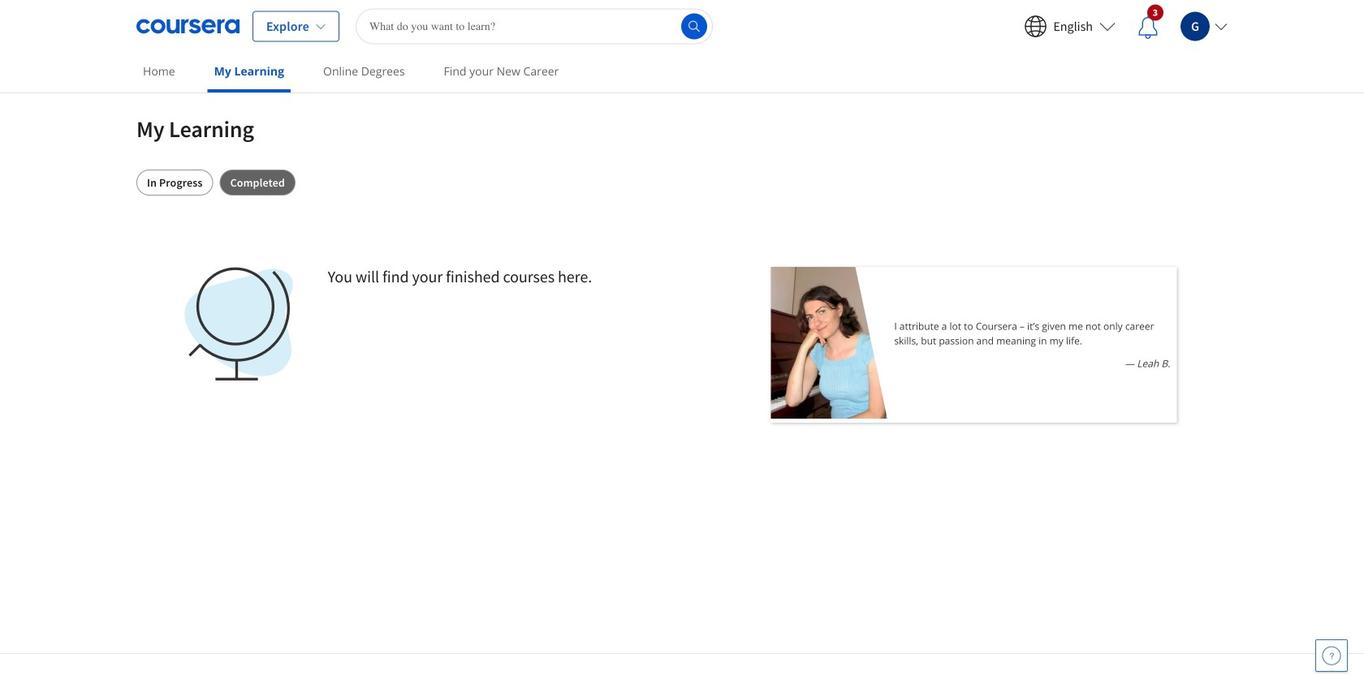 Task type: vqa. For each thing, say whether or not it's contained in the screenshot.
Google image
no



Task type: describe. For each thing, give the bounding box(es) containing it.
help center image
[[1323, 647, 1342, 666]]

What do you want to learn? text field
[[356, 9, 713, 44]]

coursera image
[[136, 13, 240, 39]]



Task type: locate. For each thing, give the bounding box(es) containing it.
None search field
[[356, 9, 713, 44]]

tab list
[[136, 170, 1228, 196]]



